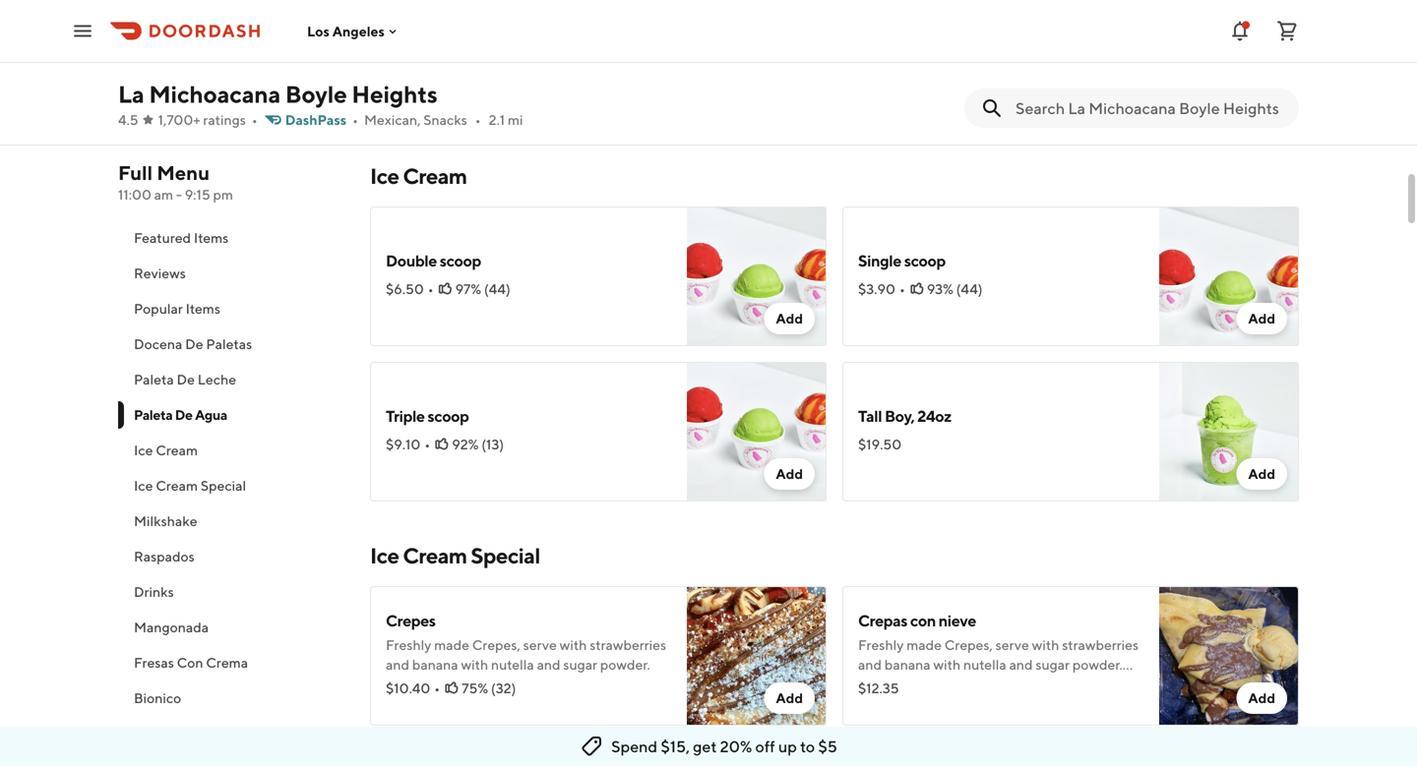 Task type: locate. For each thing, give the bounding box(es) containing it.
92% (13)
[[452, 436, 504, 453]]

$3.90
[[858, 281, 896, 297]]

with up sugar
[[560, 637, 587, 653]]

boyle
[[285, 80, 347, 108]]

• left mexican,
[[352, 112, 358, 128]]

1 horizontal spatial and
[[537, 657, 561, 673]]

0 horizontal spatial ice cream
[[134, 442, 198, 459]]

mi
[[508, 112, 523, 128]]

add for tall boy, 24oz
[[1248, 466, 1275, 482]]

special up crepes freshly made crepes, serve with strawberries and banana with nutella and sugar powder.
[[471, 543, 540, 569]]

de left agua
[[175, 407, 193, 423]]

scoop up 97%
[[440, 251, 481, 270]]

nutella
[[491, 657, 534, 673]]

ice cream special
[[134, 478, 246, 494], [370, 543, 540, 569]]

paleta inside 'button'
[[134, 372, 174, 388]]

drinks
[[134, 584, 174, 600]]

de for agua
[[175, 407, 193, 423]]

(44)
[[484, 281, 511, 297], [956, 281, 983, 297]]

scoop up 92%
[[428, 407, 469, 426]]

(13)
[[482, 436, 504, 453]]

up
[[778, 738, 797, 756]]

ice up crepes
[[370, 543, 399, 569]]

$15,
[[661, 738, 690, 756]]

0 horizontal spatial ice cream special
[[134, 478, 246, 494]]

powder.
[[600, 657, 650, 673]]

• right the $6.50
[[428, 281, 434, 297]]

scoop up 93%
[[904, 251, 946, 270]]

items for popular items
[[186, 301, 220, 317]]

with up 75%
[[461, 657, 488, 673]]

1 (44) from the left
[[484, 281, 511, 297]]

con
[[910, 612, 936, 630]]

(32)
[[491, 681, 516, 697]]

add button
[[764, 303, 815, 335], [1237, 303, 1287, 335], [764, 459, 815, 490], [1237, 459, 1287, 490], [764, 683, 815, 714], [1237, 683, 1287, 714]]

full menu 11:00 am - 9:15 pm
[[118, 161, 233, 203]]

1 vertical spatial paleta
[[134, 407, 173, 423]]

notification bell image
[[1228, 19, 1252, 43]]

paleta down docena
[[134, 372, 174, 388]]

crepas con nieve image
[[1159, 587, 1299, 726]]

0 vertical spatial ice cream special
[[134, 478, 246, 494]]

cream inside button
[[156, 478, 198, 494]]

2 and from the left
[[537, 657, 561, 673]]

menu
[[157, 161, 210, 185]]

cream inside button
[[156, 442, 198, 459]]

crepas
[[858, 612, 907, 630]]

ice cream down the paleta de agua
[[134, 442, 198, 459]]

1 vertical spatial ice cream special
[[370, 543, 540, 569]]

ice inside ice cream button
[[134, 442, 153, 459]]

la
[[118, 80, 144, 108]]

ice cream button
[[118, 433, 346, 468]]

(44) right 93%
[[956, 281, 983, 297]]

cream up milkshake on the bottom left
[[156, 478, 198, 494]]

mexican,
[[364, 112, 421, 128]]

items up docena de paletas
[[186, 301, 220, 317]]

0 vertical spatial items
[[194, 230, 229, 246]]

made
[[434, 637, 469, 653]]

scoop for triple scoop
[[428, 407, 469, 426]]

paleta for paleta de leche
[[134, 372, 174, 388]]

spend
[[611, 738, 658, 756]]

pm
[[213, 186, 233, 203]]

de for paletas
[[185, 336, 203, 352]]

9:15
[[185, 186, 210, 203]]

snacks down bionico
[[134, 726, 178, 742]]

add for double scoop
[[776, 311, 803, 327]]

ratings
[[203, 112, 246, 128]]

ice cream special up crepes
[[370, 543, 540, 569]]

strawberries
[[590, 637, 666, 653]]

75%
[[462, 681, 488, 697]]

0 horizontal spatial special
[[201, 478, 246, 494]]

•
[[252, 112, 258, 128], [352, 112, 358, 128], [475, 112, 481, 128], [428, 281, 434, 297], [899, 281, 905, 297], [425, 436, 430, 453], [434, 681, 440, 697]]

$9.10
[[386, 436, 421, 453]]

2 vertical spatial de
[[175, 407, 193, 423]]

popular items
[[134, 301, 220, 317]]

0 horizontal spatial (44)
[[484, 281, 511, 297]]

tall boy, 24oz
[[858, 407, 951, 426]]

and down serve
[[537, 657, 561, 673]]

1,700+
[[158, 112, 200, 128]]

paleta down paleta de leche
[[134, 407, 173, 423]]

special
[[201, 478, 246, 494], [471, 543, 540, 569]]

bionico
[[134, 690, 181, 707]]

freshly
[[386, 637, 431, 653]]

and
[[386, 657, 409, 673], [537, 657, 561, 673]]

paleta
[[134, 372, 174, 388], [134, 407, 173, 423]]

1 vertical spatial ice cream
[[134, 442, 198, 459]]

fresas con crema button
[[118, 646, 346, 681]]

2 (44) from the left
[[956, 281, 983, 297]]

0 vertical spatial paleta
[[134, 372, 174, 388]]

ice cream inside ice cream button
[[134, 442, 198, 459]]

fresas
[[134, 655, 174, 671]]

ice cream down mexican, snacks • 2.1 mi
[[370, 163, 467, 189]]

raspados
[[134, 549, 195, 565]]

docena
[[134, 336, 182, 352]]

ice
[[370, 163, 399, 189], [134, 442, 153, 459], [134, 478, 153, 494], [370, 543, 399, 569]]

add
[[776, 311, 803, 327], [1248, 311, 1275, 327], [776, 466, 803, 482], [1248, 466, 1275, 482], [776, 690, 803, 707], [1248, 690, 1275, 707]]

add for crepas con nieve
[[1248, 690, 1275, 707]]

cream up crepes
[[403, 543, 467, 569]]

boy,
[[885, 407, 915, 426]]

los
[[307, 23, 330, 39]]

(44) for double scoop
[[484, 281, 511, 297]]

items up reviews button
[[194, 230, 229, 246]]

92%
[[452, 436, 479, 453]]

ice cream special button
[[118, 468, 346, 504]]

0 vertical spatial with
[[560, 637, 587, 653]]

ice cream
[[370, 163, 467, 189], [134, 442, 198, 459]]

ice down the paleta de agua
[[134, 442, 153, 459]]

triple scoop
[[386, 407, 469, 426]]

off
[[755, 738, 775, 756]]

scoop
[[440, 251, 481, 270], [904, 251, 946, 270], [428, 407, 469, 426]]

1 vertical spatial de
[[177, 372, 195, 388]]

1 horizontal spatial (44)
[[956, 281, 983, 297]]

featured items button
[[118, 220, 346, 256]]

items inside button
[[194, 230, 229, 246]]

special down ice cream button
[[201, 478, 246, 494]]

0 horizontal spatial and
[[386, 657, 409, 673]]

• for $9.10 •
[[425, 436, 430, 453]]

1 vertical spatial items
[[186, 301, 220, 317]]

with
[[560, 637, 587, 653], [461, 657, 488, 673]]

1 and from the left
[[386, 657, 409, 673]]

0 vertical spatial de
[[185, 336, 203, 352]]

cream down the paleta de agua
[[156, 442, 198, 459]]

de left leche
[[177, 372, 195, 388]]

97%
[[455, 281, 481, 297]]

1 vertical spatial snacks
[[134, 726, 178, 742]]

0 horizontal spatial snacks
[[134, 726, 178, 742]]

and down freshly
[[386, 657, 409, 673]]

• down banana
[[434, 681, 440, 697]]

1 vertical spatial with
[[461, 657, 488, 673]]

1 horizontal spatial with
[[560, 637, 587, 653]]

ice cream special up milkshake on the bottom left
[[134, 478, 246, 494]]

milkshake
[[134, 513, 197, 529]]

snacks left 2.1
[[423, 112, 467, 128]]

mangonada
[[134, 620, 209, 636]]

items
[[194, 230, 229, 246], [186, 301, 220, 317]]

de
[[185, 336, 203, 352], [177, 372, 195, 388], [175, 407, 193, 423]]

items inside button
[[186, 301, 220, 317]]

1 horizontal spatial special
[[471, 543, 540, 569]]

0 vertical spatial special
[[201, 478, 246, 494]]

de left paletas
[[185, 336, 203, 352]]

1 horizontal spatial snacks
[[423, 112, 467, 128]]

20%
[[720, 738, 752, 756]]

2 paleta from the top
[[134, 407, 173, 423]]

0 vertical spatial snacks
[[423, 112, 467, 128]]

1 horizontal spatial ice cream special
[[370, 543, 540, 569]]

add for triple scoop
[[776, 466, 803, 482]]

popular
[[134, 301, 183, 317]]

ice up milkshake on the bottom left
[[134, 478, 153, 494]]

1 horizontal spatial ice cream
[[370, 163, 467, 189]]

paleta de leche
[[134, 372, 236, 388]]

• right $3.90
[[899, 281, 905, 297]]

reviews button
[[118, 256, 346, 291]]

sugar
[[563, 657, 597, 673]]

add button for triple scoop
[[764, 459, 815, 490]]

paleta de agua
[[134, 407, 227, 423]]

nieve
[[939, 612, 976, 630]]

• right $9.10
[[425, 436, 430, 453]]

• right ratings
[[252, 112, 258, 128]]

de inside 'button'
[[177, 372, 195, 388]]

1 paleta from the top
[[134, 372, 174, 388]]

los angeles
[[307, 23, 385, 39]]

0 horizontal spatial with
[[461, 657, 488, 673]]

(44) right 97%
[[484, 281, 511, 297]]

1 vertical spatial special
[[471, 543, 540, 569]]

scoop for double scoop
[[440, 251, 481, 270]]

de inside button
[[185, 336, 203, 352]]



Task type: describe. For each thing, give the bounding box(es) containing it.
24oz
[[917, 407, 951, 426]]

con
[[177, 655, 203, 671]]

$6.50 •
[[386, 281, 434, 297]]

0 items, open order cart image
[[1275, 19, 1299, 43]]

add button for tall boy, 24oz
[[1237, 459, 1287, 490]]

bionico button
[[118, 681, 346, 716]]

• for $10.40 •
[[434, 681, 440, 697]]

93%
[[927, 281, 953, 297]]

special inside button
[[201, 478, 246, 494]]

paletas
[[206, 336, 252, 352]]

items for featured items
[[194, 230, 229, 246]]

add for single scoop
[[1248, 311, 1275, 327]]

drinks button
[[118, 575, 346, 610]]

fresas con crema
[[134, 655, 248, 671]]

snacks button
[[118, 716, 346, 752]]

crepes freshly made crepes, serve with strawberries and banana with nutella and sugar powder.
[[386, 612, 666, 673]]

$9.10 •
[[386, 436, 430, 453]]

add button for crepas con nieve
[[1237, 683, 1287, 714]]

cream down mexican, snacks • 2.1 mi
[[403, 163, 467, 189]]

single scoop image
[[1159, 207, 1299, 346]]

featured
[[134, 230, 191, 246]]

to
[[800, 738, 815, 756]]

spend $15, get 20% off up to $5
[[611, 738, 837, 756]]

• left 2.1
[[475, 112, 481, 128]]

open menu image
[[71, 19, 94, 43]]

snacks inside button
[[134, 726, 178, 742]]

double scoop
[[386, 251, 481, 270]]

crepes image
[[687, 587, 827, 726]]

popular items button
[[118, 291, 346, 327]]

la michoacana boyle heights
[[118, 80, 438, 108]]

ice inside ice cream special button
[[134, 478, 153, 494]]

mexican, snacks • 2.1 mi
[[364, 112, 523, 128]]

triple scoop image
[[687, 362, 827, 502]]

$6.50
[[386, 281, 424, 297]]

dashpass •
[[285, 112, 358, 128]]

93% (44)
[[927, 281, 983, 297]]

ice down mexican,
[[370, 163, 399, 189]]

(44) for single scoop
[[956, 281, 983, 297]]

2.1
[[489, 112, 505, 128]]

am
[[154, 186, 173, 203]]

11:00
[[118, 186, 151, 203]]

$10.40
[[386, 681, 430, 697]]

add button for double scoop
[[764, 303, 815, 335]]

tall boy, 24oz image
[[1159, 362, 1299, 502]]

paleta for paleta de agua
[[134, 407, 173, 423]]

0 vertical spatial ice cream
[[370, 163, 467, 189]]

ice cream special inside button
[[134, 478, 246, 494]]

crepes,
[[472, 637, 520, 653]]

-
[[176, 186, 182, 203]]

banana
[[412, 657, 458, 673]]

get
[[693, 738, 717, 756]]

crepes
[[386, 612, 436, 630]]

$10.40 •
[[386, 681, 440, 697]]

• for dashpass •
[[352, 112, 358, 128]]

raspados button
[[118, 539, 346, 575]]

heights
[[352, 80, 438, 108]]

$3.90 •
[[858, 281, 905, 297]]

crema
[[206, 655, 248, 671]]

scoop for single scoop
[[904, 251, 946, 270]]

75% (32)
[[462, 681, 516, 697]]

$19.50
[[858, 436, 902, 453]]

• for $6.50 •
[[428, 281, 434, 297]]

reviews
[[134, 265, 186, 281]]

dashpass
[[285, 112, 347, 128]]

single scoop
[[858, 251, 946, 270]]

crepas con nieve
[[858, 612, 976, 630]]

paleta de leche button
[[118, 362, 346, 398]]

mangonada button
[[118, 610, 346, 646]]

$12.35
[[858, 681, 899, 697]]

docena de paletas button
[[118, 327, 346, 362]]

full
[[118, 161, 153, 185]]

serve
[[523, 637, 557, 653]]

Item Search search field
[[1016, 97, 1283, 119]]

agua
[[195, 407, 227, 423]]

de for leche
[[177, 372, 195, 388]]

michoacana
[[149, 80, 281, 108]]

tall
[[858, 407, 882, 426]]

angeles
[[332, 23, 385, 39]]

leche
[[198, 372, 236, 388]]

featured items
[[134, 230, 229, 246]]

milkshake button
[[118, 504, 346, 539]]

los angeles button
[[307, 23, 400, 39]]

double
[[386, 251, 437, 270]]

add button for single scoop
[[1237, 303, 1287, 335]]

97% (44)
[[455, 281, 511, 297]]

double scoop image
[[687, 207, 827, 346]]

• for $3.90 •
[[899, 281, 905, 297]]

1,700+ ratings •
[[158, 112, 258, 128]]



Task type: vqa. For each thing, say whether or not it's contained in the screenshot.


